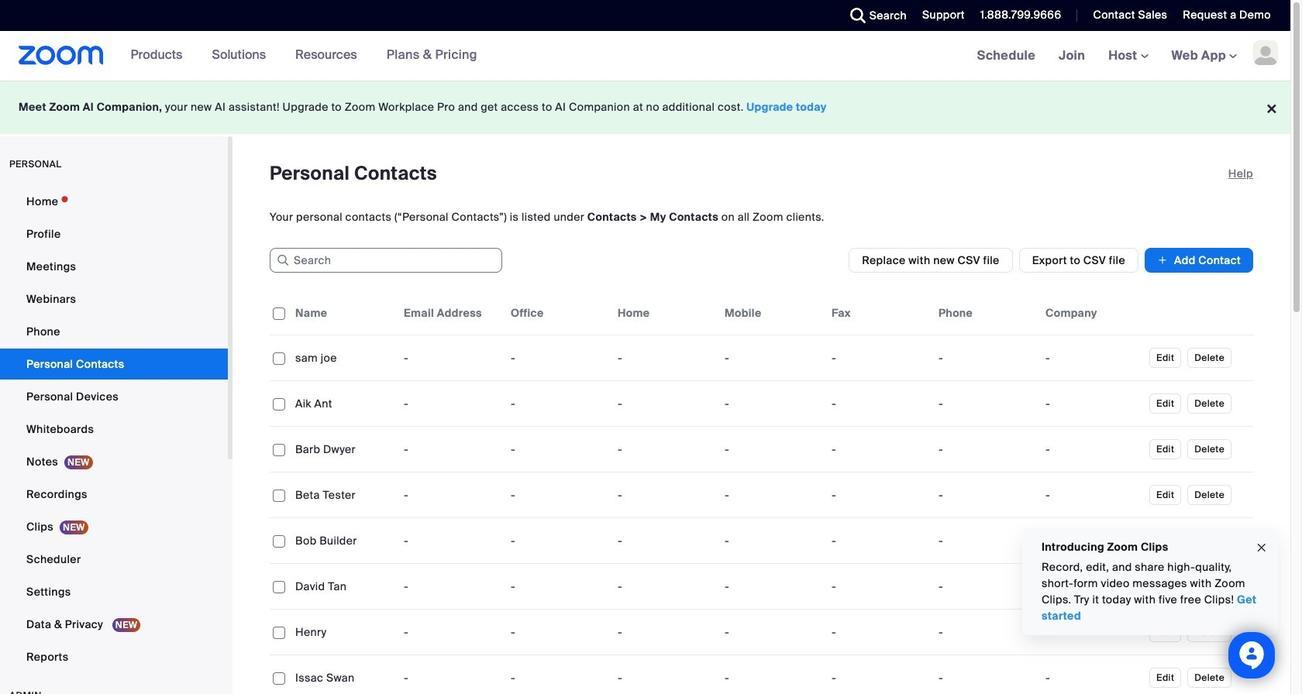 Task type: describe. For each thing, give the bounding box(es) containing it.
profile picture image
[[1254, 40, 1279, 65]]

Search Contacts Input text field
[[270, 248, 503, 273]]

product information navigation
[[104, 31, 489, 81]]

zoom logo image
[[19, 46, 104, 65]]

close image
[[1256, 539, 1269, 557]]



Task type: vqa. For each thing, say whether or not it's contained in the screenshot.
CLOSE 'icon'
yes



Task type: locate. For each thing, give the bounding box(es) containing it.
banner
[[0, 31, 1291, 81]]

cell
[[933, 343, 1040, 374], [1040, 343, 1147, 374], [933, 389, 1040, 420], [1040, 389, 1147, 420], [933, 434, 1040, 465], [1040, 434, 1147, 465], [933, 480, 1040, 511], [1040, 480, 1147, 511], [933, 526, 1040, 557], [1040, 526, 1147, 557], [933, 572, 1040, 603], [1040, 572, 1147, 603], [933, 617, 1040, 648], [1040, 617, 1147, 648]]

meetings navigation
[[966, 31, 1291, 81]]

personal menu menu
[[0, 186, 228, 675]]

footer
[[0, 81, 1291, 134]]

add image
[[1158, 253, 1169, 268]]

application
[[270, 292, 1266, 695]]



